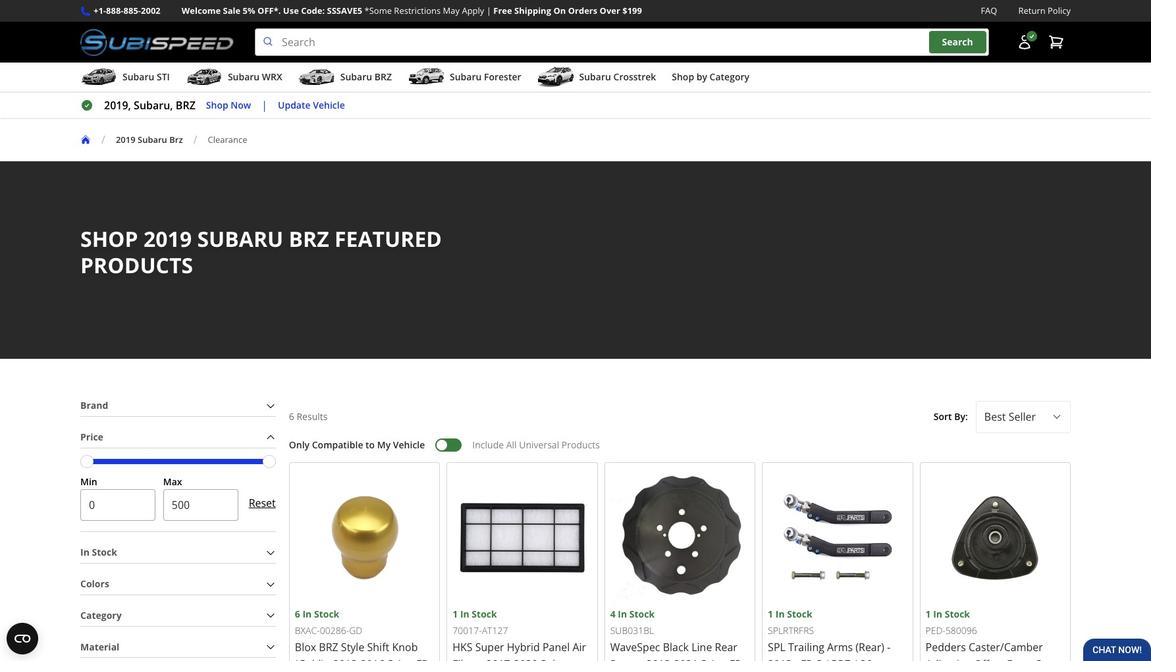 Task type: locate. For each thing, give the bounding box(es) containing it.
by:
[[955, 410, 969, 423]]

in up 70017- on the bottom left
[[461, 608, 470, 621]]

| right now
[[262, 98, 268, 113]]

subaru up now
[[228, 71, 260, 83]]

stock for pedders caster/camber adjusting offset front stru
[[945, 608, 971, 621]]

subaru inside subaru wrx dropdown button
[[228, 71, 260, 83]]

| left free
[[487, 5, 492, 16]]

hks super hybrid panel air filter - 2017-2020 subaru brz (mt) / 2017-2019 toyota 86 image
[[453, 468, 592, 608]]

0 vertical spatial |
[[487, 5, 492, 16]]

(gold)
[[295, 658, 324, 662]]

return policy link
[[1019, 4, 1071, 18]]

2019 right the shop
[[144, 225, 192, 253]]

0 horizontal spatial vehicle
[[313, 99, 345, 111]]

crosstrek
[[614, 71, 657, 83]]

2 scion from the left
[[701, 658, 727, 662]]

in up ped-
[[934, 608, 943, 621]]

2013- down black
[[647, 658, 674, 662]]

shop
[[672, 71, 695, 83], [206, 99, 228, 111]]

stock up splrtrfrs
[[788, 608, 813, 621]]

only compatible to my vehicle
[[289, 439, 425, 451]]

2019 subaru brz link down the subaru,
[[116, 134, 194, 145]]

86
[[860, 658, 873, 662]]

subispeed logo image
[[80, 28, 234, 56]]

1 horizontal spatial 2013-
[[647, 658, 674, 662]]

1 horizontal spatial scion
[[701, 658, 727, 662]]

0 horizontal spatial shop
[[206, 99, 228, 111]]

1 horizontal spatial vehicle
[[393, 439, 425, 451]]

stock up at127
[[472, 608, 497, 621]]

1 2013- from the left
[[333, 658, 361, 662]]

stock inside in stock dropdown button
[[92, 547, 117, 559]]

1 scion from the left
[[388, 658, 414, 662]]

1
[[453, 608, 458, 621], [768, 608, 774, 621], [926, 608, 931, 621]]

2013- down style
[[333, 658, 361, 662]]

- right (gold)
[[327, 658, 331, 662]]

subaru
[[123, 71, 154, 83], [228, 71, 260, 83], [341, 71, 372, 83], [450, 71, 482, 83], [580, 71, 611, 83], [138, 134, 167, 145]]

2016
[[361, 658, 385, 662]]

Max text field
[[163, 490, 238, 521]]

00286-
[[320, 625, 349, 637]]

2017-
[[486, 658, 514, 662]]

brz inside the 6 in stock bxac-00286-gd blox brz style shift knob (gold) - 2013-2016 scion fr
[[319, 640, 339, 655]]

home image
[[80, 135, 91, 145]]

subaru right a subaru brz thumbnail image
[[341, 71, 372, 83]]

scion down line on the bottom right
[[701, 658, 727, 662]]

off*.
[[258, 5, 281, 16]]

subaru inside subaru crosstrek dropdown button
[[580, 71, 611, 83]]

clearance
[[208, 134, 247, 145]]

subaru wrx
[[228, 71, 283, 83]]

/ right s
[[825, 658, 829, 662]]

wavespec black line rear rotor - 2013-2021 scion fr-s / subaru brz / toyota 86 image
[[611, 468, 750, 608]]

trailing
[[789, 640, 825, 655]]

1 1 from the left
[[453, 608, 458, 621]]

stock up 00286-
[[314, 608, 340, 621]]

1 vertical spatial shop
[[206, 99, 228, 111]]

in up bxac-
[[303, 608, 312, 621]]

1 inside 1 in stock ped-580096 pedders caster/camber adjusting offset front stru
[[926, 608, 931, 621]]

stock inside 1 in stock 70017-at127 hks super hybrid panel air filter - 2017-2020 subar
[[472, 608, 497, 621]]

1 up 70017- on the bottom left
[[453, 608, 458, 621]]

stock up 580096 at the right of page
[[945, 608, 971, 621]]

1 vertical spatial 6
[[295, 608, 300, 621]]

forester
[[484, 71, 522, 83]]

1 up ped-
[[926, 608, 931, 621]]

6 for 6 in stock bxac-00286-gd blox brz style shift knob (gold) - 2013-2016 scion fr
[[295, 608, 300, 621]]

spl trailing arms (rear) - 2013+ fr-s / brz / 86 image
[[768, 468, 908, 608]]

shop left now
[[206, 99, 228, 111]]

in inside 1 in stock splrtrfrs spl trailing arms (rear) - 2013+ fr-s / brz / 86
[[776, 608, 785, 621]]

may
[[443, 5, 460, 16]]

subaru left sti
[[123, 71, 154, 83]]

2013+
[[768, 658, 799, 662]]

restrictions
[[394, 5, 441, 16]]

scion down knob
[[388, 658, 414, 662]]

- right (rear)
[[888, 640, 891, 655]]

subaru inside the subaru forester dropdown button
[[450, 71, 482, 83]]

6 up bxac-
[[295, 608, 300, 621]]

2013- inside the 6 in stock bxac-00286-gd blox brz style shift knob (gold) - 2013-2016 scion fr
[[333, 658, 361, 662]]

in up 'colors'
[[80, 547, 90, 559]]

stock for wavespec black line rear rotor - 2013-2021 scion fr
[[630, 608, 655, 621]]

use
[[283, 5, 299, 16]]

open widget image
[[7, 623, 38, 655]]

stock up sub031bl
[[630, 608, 655, 621]]

0 horizontal spatial 6
[[289, 410, 294, 423]]

0 vertical spatial vehicle
[[313, 99, 345, 111]]

1 vertical spatial |
[[262, 98, 268, 113]]

shop now link
[[206, 98, 251, 113]]

2019,
[[104, 98, 131, 113]]

subaru inside subaru brz dropdown button
[[341, 71, 372, 83]]

search input field
[[255, 28, 990, 56]]

subaru left brz
[[138, 134, 167, 145]]

adjusting
[[926, 658, 972, 662]]

- down super
[[480, 658, 484, 662]]

Select... button
[[976, 401, 1071, 433]]

maximum slider
[[263, 455, 276, 468]]

0 horizontal spatial 1
[[453, 608, 458, 621]]

stock inside 4 in stock sub031bl wavespec black line rear rotor - 2013-2021 scion fr
[[630, 608, 655, 621]]

include
[[473, 439, 504, 451]]

+1-888-885-2002
[[94, 5, 161, 16]]

vehicle inside button
[[313, 99, 345, 111]]

a subaru sti thumbnail image image
[[80, 67, 117, 87]]

6 inside the 6 in stock bxac-00286-gd blox brz style shift knob (gold) - 2013-2016 scion fr
[[295, 608, 300, 621]]

1 horizontal spatial 1
[[768, 608, 774, 621]]

shipping
[[515, 5, 552, 16]]

min
[[80, 476, 97, 488]]

brz
[[375, 71, 392, 83], [176, 98, 196, 113], [289, 225, 329, 253], [319, 640, 339, 655], [832, 658, 851, 662]]

- inside 4 in stock sub031bl wavespec black line rear rotor - 2013-2021 scion fr
[[641, 658, 644, 662]]

in inside 1 in stock 70017-at127 hks super hybrid panel air filter - 2017-2020 subar
[[461, 608, 470, 621]]

0 horizontal spatial 2019
[[116, 134, 135, 145]]

6 left 'results'
[[289, 410, 294, 423]]

my
[[377, 439, 391, 451]]

in inside the 6 in stock bxac-00286-gd blox brz style shift knob (gold) - 2013-2016 scion fr
[[303, 608, 312, 621]]

2013-
[[333, 658, 361, 662], [647, 658, 674, 662]]

wrx
[[262, 71, 283, 83]]

3 1 from the left
[[926, 608, 931, 621]]

1 horizontal spatial shop
[[672, 71, 695, 83]]

colors
[[80, 578, 109, 591]]

minimum slider
[[80, 455, 94, 468]]

black
[[663, 640, 689, 655]]

-
[[888, 640, 891, 655], [327, 658, 331, 662], [480, 658, 484, 662], [641, 658, 644, 662]]

stock inside the 6 in stock bxac-00286-gd blox brz style shift knob (gold) - 2013-2016 scion fr
[[314, 608, 340, 621]]

888-
[[106, 5, 124, 16]]

faq
[[981, 5, 998, 16]]

2 1 from the left
[[768, 608, 774, 621]]

price button
[[80, 428, 276, 448]]

2019 down 2019,
[[116, 134, 135, 145]]

subaru crosstrek button
[[537, 65, 657, 92]]

1 horizontal spatial |
[[487, 5, 492, 16]]

0 vertical spatial 6
[[289, 410, 294, 423]]

orders
[[568, 5, 598, 16]]

in inside 4 in stock sub031bl wavespec black line rear rotor - 2013-2021 scion fr
[[618, 608, 627, 621]]

1 up splrtrfrs
[[768, 608, 774, 621]]

clearance link
[[208, 134, 258, 145]]

shop now
[[206, 99, 251, 111]]

subaru left forester
[[450, 71, 482, 83]]

splrtrfrs
[[768, 625, 815, 637]]

1 vertical spatial 2019
[[144, 225, 192, 253]]

scion inside 4 in stock sub031bl wavespec black line rear rotor - 2013-2021 scion fr
[[701, 658, 727, 662]]

1 vertical spatial vehicle
[[393, 439, 425, 451]]

spl
[[768, 640, 786, 655]]

featured
[[335, 225, 442, 253]]

wavespec
[[611, 640, 661, 655]]

subaru left crosstrek
[[580, 71, 611, 83]]

1 inside 1 in stock 70017-at127 hks super hybrid panel air filter - 2017-2020 subar
[[453, 608, 458, 621]]

air
[[573, 640, 587, 655]]

in inside 1 in stock ped-580096 pedders caster/camber adjusting offset front stru
[[934, 608, 943, 621]]

stock inside 1 in stock ped-580096 pedders caster/camber adjusting offset front stru
[[945, 608, 971, 621]]

|
[[487, 5, 492, 16], [262, 98, 268, 113]]

0 horizontal spatial 2013-
[[333, 658, 361, 662]]

subaru for subaru forester
[[450, 71, 482, 83]]

vehicle
[[313, 99, 345, 111], [393, 439, 425, 451]]

brand
[[80, 399, 108, 412]]

to
[[366, 439, 375, 451]]

in
[[80, 547, 90, 559], [303, 608, 312, 621], [461, 608, 470, 621], [618, 608, 627, 621], [776, 608, 785, 621], [934, 608, 943, 621]]

0 horizontal spatial |
[[262, 98, 268, 113]]

in right 4
[[618, 608, 627, 621]]

5%
[[243, 5, 255, 16]]

in up splrtrfrs
[[776, 608, 785, 621]]

1 for 580096
[[926, 608, 931, 621]]

arms
[[828, 640, 853, 655]]

1 horizontal spatial 2019
[[144, 225, 192, 253]]

stock inside 1 in stock splrtrfrs spl trailing arms (rear) - 2013+ fr-s / brz / 86
[[788, 608, 813, 621]]

2019 inside shop 2019 subaru brz featured products
[[144, 225, 192, 253]]

(rear)
[[856, 640, 885, 655]]

2 horizontal spatial 1
[[926, 608, 931, 621]]

at127
[[482, 625, 508, 637]]

1 horizontal spatial 6
[[295, 608, 300, 621]]

compatible
[[312, 439, 363, 451]]

subaru inside subaru sti dropdown button
[[123, 71, 154, 83]]

0 vertical spatial shop
[[672, 71, 695, 83]]

gd
[[349, 625, 363, 637]]

a subaru wrx thumbnail image image
[[186, 67, 223, 87]]

vehicle right my
[[393, 439, 425, 451]]

2002
[[141, 5, 161, 16]]

hks
[[453, 640, 473, 655]]

reset button
[[249, 488, 276, 520]]

stock up 'colors'
[[92, 547, 117, 559]]

2 2013- from the left
[[647, 658, 674, 662]]

/ left 86
[[854, 658, 858, 662]]

vehicle down a subaru brz thumbnail image
[[313, 99, 345, 111]]

/ right brz
[[194, 133, 197, 147]]

2019 subaru brz link
[[116, 134, 194, 145], [116, 134, 183, 145]]

1 inside 1 in stock splrtrfrs spl trailing arms (rear) - 2013+ fr-s / brz / 86
[[768, 608, 774, 621]]

a subaru crosstrek thumbnail image image
[[537, 67, 574, 87]]

return
[[1019, 5, 1046, 16]]

subaru for subaru crosstrek
[[580, 71, 611, 83]]

0 horizontal spatial scion
[[388, 658, 414, 662]]

6 results
[[289, 410, 328, 423]]

shop left by
[[672, 71, 695, 83]]

- down wavespec
[[641, 658, 644, 662]]

0 vertical spatial 2019
[[116, 134, 135, 145]]

shop inside dropdown button
[[672, 71, 695, 83]]

offset
[[975, 658, 1005, 662]]

shop for shop now
[[206, 99, 228, 111]]

2019, subaru, brz
[[104, 98, 196, 113]]

line
[[692, 640, 713, 655]]



Task type: describe. For each thing, give the bounding box(es) containing it.
stock for hks super hybrid panel air filter - 2017-2020 subar
[[472, 608, 497, 621]]

button image
[[1017, 34, 1033, 50]]

faq link
[[981, 4, 998, 18]]

code:
[[301, 5, 325, 16]]

pedders caster/camber adjusting offset front strut mount - 2013+ fr-s / brz / 86 image
[[926, 468, 1066, 608]]

fr-
[[801, 658, 817, 662]]

policy
[[1048, 5, 1071, 16]]

price
[[80, 431, 103, 443]]

apply
[[462, 5, 485, 16]]

2021
[[674, 658, 698, 662]]

welcome sale 5% off*. use code: sssave5 *some restrictions may apply | free shipping on orders over $199
[[182, 5, 642, 16]]

rotor
[[611, 658, 638, 662]]

1 in stock 70017-at127 hks super hybrid panel air filter - 2017-2020 subar
[[453, 608, 587, 662]]

stock for spl trailing arms (rear) - 2013+ fr-s / brz / 86
[[788, 608, 813, 621]]

return policy
[[1019, 5, 1071, 16]]

brz inside shop 2019 subaru brz featured products
[[289, 225, 329, 253]]

pedders
[[926, 640, 967, 655]]

front
[[1008, 658, 1034, 662]]

Min text field
[[80, 490, 155, 521]]

over
[[600, 5, 621, 16]]

a subaru brz thumbnail image image
[[298, 67, 335, 87]]

only
[[289, 439, 310, 451]]

all
[[507, 439, 517, 451]]

universal
[[519, 439, 560, 451]]

search button
[[929, 31, 987, 53]]

max
[[163, 476, 182, 488]]

1 for spl
[[768, 608, 774, 621]]

in for blox brz style shift knob (gold) - 2013-2016 scion fr
[[303, 608, 312, 621]]

subaru brz
[[341, 71, 392, 83]]

sub031bl
[[611, 625, 654, 637]]

+1-
[[94, 5, 106, 16]]

a subaru forester thumbnail image image
[[408, 67, 445, 87]]

- inside 1 in stock 70017-at127 hks super hybrid panel air filter - 2017-2020 subar
[[480, 658, 484, 662]]

580096
[[946, 625, 978, 637]]

in for spl trailing arms (rear) - 2013+ fr-s / brz / 86
[[776, 608, 785, 621]]

hybrid
[[507, 640, 540, 655]]

products
[[562, 439, 600, 451]]

update vehicle
[[278, 99, 345, 111]]

blox brz style shift knob (gold) - 2013-2016 scion fr-s / 2013-2020 subaru brz / 2017-2019 toyota 86 image
[[295, 468, 434, 608]]

panel
[[543, 640, 570, 655]]

caster/camber
[[969, 640, 1044, 655]]

in stock button
[[80, 543, 276, 563]]

in for pedders caster/camber adjusting offset front stru
[[934, 608, 943, 621]]

brz
[[170, 134, 183, 145]]

brand button
[[80, 396, 276, 416]]

in inside in stock dropdown button
[[80, 547, 90, 559]]

4 in stock sub031bl wavespec black line rear rotor - 2013-2021 scion fr
[[611, 608, 746, 662]]

by
[[697, 71, 708, 83]]

category button
[[80, 606, 276, 626]]

subaru crosstrek
[[580, 71, 657, 83]]

*some
[[365, 5, 392, 16]]

6 for 6 results
[[289, 410, 294, 423]]

reset
[[249, 496, 276, 511]]

1 for at127
[[453, 608, 458, 621]]

material button
[[80, 638, 276, 658]]

/ right home icon
[[101, 133, 105, 147]]

in for wavespec black line rear rotor - 2013-2021 scion fr
[[618, 608, 627, 621]]

sort by:
[[934, 410, 969, 423]]

subaru wrx button
[[186, 65, 283, 92]]

colors button
[[80, 575, 276, 595]]

on
[[554, 5, 566, 16]]

shop for shop by category
[[672, 71, 695, 83]]

blox
[[295, 640, 316, 655]]

brz inside dropdown button
[[375, 71, 392, 83]]

sssave5
[[327, 5, 363, 16]]

subaru
[[197, 225, 283, 253]]

subaru forester
[[450, 71, 522, 83]]

+1-888-885-2002 link
[[94, 4, 161, 18]]

search
[[943, 36, 974, 48]]

sort
[[934, 410, 953, 423]]

style
[[341, 640, 365, 655]]

subaru brz button
[[298, 65, 392, 92]]

- inside 1 in stock splrtrfrs spl trailing arms (rear) - 2013+ fr-s / brz / 86
[[888, 640, 891, 655]]

subaru sti
[[123, 71, 170, 83]]

1 in stock ped-580096 pedders caster/camber adjusting offset front stru
[[926, 608, 1061, 662]]

subaru for subaru sti
[[123, 71, 154, 83]]

subaru forester button
[[408, 65, 522, 92]]

sale
[[223, 5, 241, 16]]

stock for blox brz style shift knob (gold) - 2013-2016 scion fr
[[314, 608, 340, 621]]

include all universal products
[[473, 439, 600, 451]]

scion inside the 6 in stock bxac-00286-gd blox brz style shift knob (gold) - 2013-2016 scion fr
[[388, 658, 414, 662]]

update vehicle button
[[278, 98, 345, 113]]

products
[[80, 251, 193, 279]]

bxac-
[[295, 625, 320, 637]]

results
[[297, 410, 328, 423]]

s
[[817, 658, 822, 662]]

rear
[[715, 640, 738, 655]]

- inside the 6 in stock bxac-00286-gd blox brz style shift knob (gold) - 2013-2016 scion fr
[[327, 658, 331, 662]]

2019 subaru brz link down 2019, subaru, brz
[[116, 134, 183, 145]]

select... image
[[1052, 412, 1063, 423]]

material
[[80, 641, 120, 653]]

super
[[476, 640, 505, 655]]

filter
[[453, 658, 478, 662]]

brz inside 1 in stock splrtrfrs spl trailing arms (rear) - 2013+ fr-s / brz / 86
[[832, 658, 851, 662]]

subaru for subaru brz
[[341, 71, 372, 83]]

free
[[494, 5, 512, 16]]

2013- inside 4 in stock sub031bl wavespec black line rear rotor - 2013-2021 scion fr
[[647, 658, 674, 662]]

in stock
[[80, 547, 117, 559]]

subaru for subaru wrx
[[228, 71, 260, 83]]

in for hks super hybrid panel air filter - 2017-2020 subar
[[461, 608, 470, 621]]

shift
[[367, 640, 390, 655]]

now
[[231, 99, 251, 111]]

1 in stock splrtrfrs spl trailing arms (rear) - 2013+ fr-s / brz / 86
[[768, 608, 891, 662]]



Task type: vqa. For each thing, say whether or not it's contained in the screenshot.
middle 2016-
no



